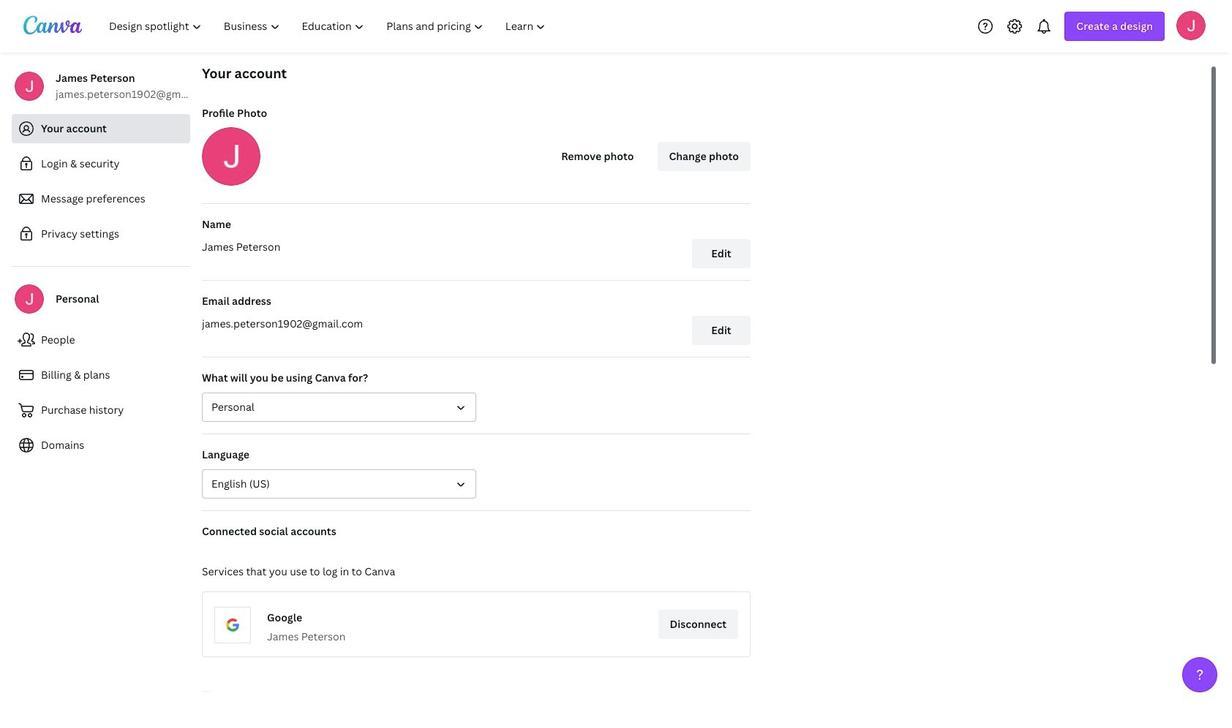 Task type: describe. For each thing, give the bounding box(es) containing it.
Language: English (US) button
[[202, 470, 477, 499]]



Task type: vqa. For each thing, say whether or not it's contained in the screenshot.
Untitled Design on the bottom left
no



Task type: locate. For each thing, give the bounding box(es) containing it.
None button
[[202, 393, 477, 422]]

james peterson image
[[1177, 11, 1206, 40]]

top level navigation element
[[100, 12, 559, 41]]



